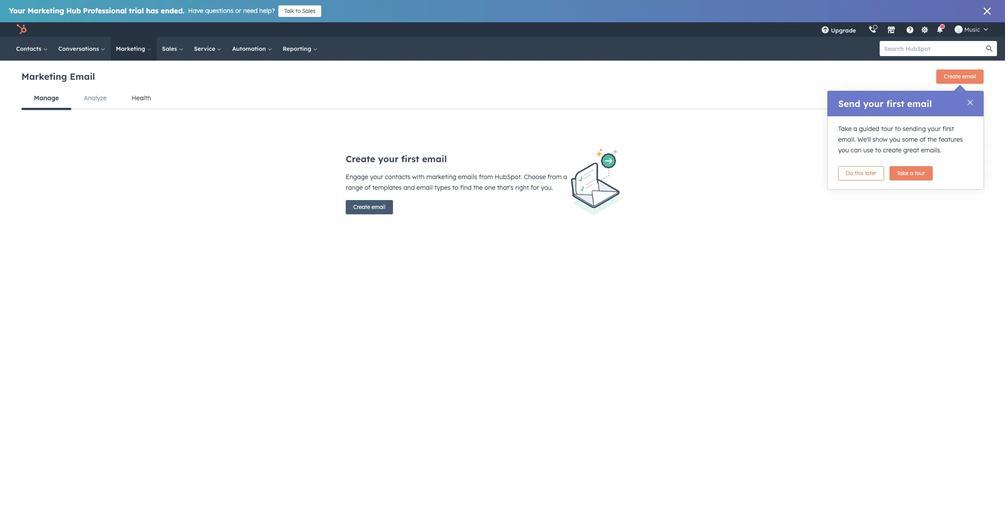 Task type: describe. For each thing, give the bounding box(es) containing it.
marketing for marketing email
[[21, 71, 67, 82]]

email up marketing at left top
[[422, 154, 447, 165]]

take a guided tour to sending your first email. we'll show you some of the features you can use to create great emails.
[[839, 125, 963, 154]]

hubspot.
[[495, 173, 522, 181]]

or
[[235, 7, 241, 15]]

1 from from the left
[[479, 173, 493, 181]]

with
[[412, 173, 425, 181]]

your for send your first email
[[864, 98, 884, 109]]

create inside marketing email banner
[[944, 73, 961, 80]]

your inside take a guided tour to sending your first email. we'll show you some of the features you can use to create great emails.
[[928, 125, 941, 133]]

marketing for marketing link
[[116, 45, 147, 52]]

navigation containing manage
[[21, 87, 984, 110]]

trial
[[129, 6, 144, 15]]

a for tour
[[910, 170, 914, 177]]

reporting
[[283, 45, 313, 52]]

of inside engage your contacts with marketing emails from hubspot. choose from a range of templates and email types to find the one that's right for you.
[[365, 184, 371, 192]]

analyze
[[84, 94, 107, 102]]

0 vertical spatial you
[[890, 136, 901, 144]]

you.
[[541, 184, 553, 192]]

settings link
[[920, 25, 931, 34]]

conversations
[[58, 45, 101, 52]]

features
[[939, 136, 963, 144]]

do
[[846, 170, 853, 177]]

show
[[873, 136, 888, 144]]

hubspot link
[[11, 24, 33, 35]]

questions
[[205, 7, 234, 15]]

to left sending
[[895, 125, 901, 133]]

a for guided
[[854, 125, 858, 133]]

tour inside button
[[915, 170, 926, 177]]

create email button inside marketing email banner
[[937, 70, 984, 84]]

to right use
[[876, 146, 882, 154]]

has
[[146, 6, 159, 15]]

first for send your first email
[[887, 98, 905, 109]]

calling icon image
[[869, 26, 877, 34]]

professional
[[83, 6, 127, 15]]

2 vertical spatial create
[[353, 204, 370, 211]]

to inside button
[[296, 8, 301, 14]]

tour inside take a guided tour to sending your first email. we'll show you some of the features you can use to create great emails.
[[882, 125, 894, 133]]

engage your contacts with marketing emails from hubspot. choose from a range of templates and email types to find the one that's right for you.
[[346, 173, 568, 192]]

the inside take a guided tour to sending your first email. we'll show you some of the features you can use to create great emails.
[[928, 136, 937, 144]]

your for create your first email
[[378, 154, 399, 165]]

types
[[435, 184, 451, 192]]

emails
[[458, 173, 477, 181]]

send
[[839, 98, 861, 109]]

sending
[[903, 125, 926, 133]]

range
[[346, 184, 363, 192]]

health button
[[119, 87, 164, 109]]

notifications button
[[933, 22, 948, 37]]

need
[[243, 7, 258, 15]]

help button
[[903, 22, 918, 37]]

Search HubSpot search field
[[880, 41, 990, 56]]

create
[[883, 146, 902, 154]]

manage button
[[21, 87, 71, 110]]

use
[[864, 146, 874, 154]]

engage
[[346, 173, 369, 181]]

service
[[194, 45, 217, 52]]

contacts link
[[11, 37, 53, 61]]

that's
[[497, 184, 514, 192]]

can
[[851, 146, 862, 154]]

music
[[965, 26, 981, 33]]

settings image
[[921, 26, 929, 34]]

reporting link
[[278, 37, 323, 61]]

ended.
[[161, 6, 185, 15]]

of inside take a guided tour to sending your first email. we'll show you some of the features you can use to create great emails.
[[920, 136, 926, 144]]

your for engage your contacts with marketing emails from hubspot. choose from a range of templates and email types to find the one that's right for you.
[[370, 173, 383, 181]]

right
[[515, 184, 529, 192]]

first inside take a guided tour to sending your first email. we'll show you some of the features you can use to create great emails.
[[943, 125, 955, 133]]

marketplaces button
[[882, 22, 901, 37]]

talk
[[284, 8, 294, 14]]

first for create your first email
[[402, 154, 420, 165]]

some
[[902, 136, 918, 144]]

great
[[904, 146, 920, 154]]

create email for bottom the create email button
[[353, 204, 386, 211]]

do this later button
[[839, 166, 885, 181]]

marketplaces image
[[888, 26, 896, 34]]

marketing email banner
[[21, 67, 984, 87]]

0 horizontal spatial you
[[839, 146, 849, 154]]

upgrade image
[[822, 26, 830, 34]]

create email for the create email button inside the marketing email banner
[[944, 73, 977, 80]]



Task type: locate. For each thing, give the bounding box(es) containing it.
from up you.
[[548, 173, 562, 181]]

0 vertical spatial marketing
[[28, 6, 64, 15]]

1 horizontal spatial the
[[928, 136, 937, 144]]

close image
[[968, 100, 973, 105]]

notifications image
[[936, 26, 944, 34]]

1 horizontal spatial tour
[[915, 170, 926, 177]]

email up sending
[[908, 98, 932, 109]]

marketing email
[[21, 71, 95, 82]]

create email button
[[937, 70, 984, 84], [346, 200, 393, 215]]

create email
[[944, 73, 977, 80], [353, 204, 386, 211]]

email
[[70, 71, 95, 82]]

the left one
[[474, 184, 483, 192]]

email inside banner
[[963, 73, 977, 80]]

menu containing music
[[815, 22, 995, 37]]

music button
[[950, 22, 994, 37]]

1 horizontal spatial first
[[887, 98, 905, 109]]

a right the choose
[[564, 173, 568, 181]]

sales
[[302, 8, 316, 14], [162, 45, 179, 52]]

0 horizontal spatial of
[[365, 184, 371, 192]]

1 horizontal spatial a
[[854, 125, 858, 133]]

your
[[864, 98, 884, 109], [928, 125, 941, 133], [378, 154, 399, 165], [370, 173, 383, 181]]

your
[[9, 6, 25, 15]]

emails.
[[921, 146, 942, 154]]

from
[[479, 173, 493, 181], [548, 173, 562, 181]]

first up "with"
[[402, 154, 420, 165]]

and
[[404, 184, 415, 192]]

a up email.
[[854, 125, 858, 133]]

take a tour button
[[890, 166, 933, 181]]

0 vertical spatial create email button
[[937, 70, 984, 84]]

a down great
[[910, 170, 914, 177]]

create email button down range
[[346, 200, 393, 215]]

contacts
[[16, 45, 43, 52]]

0 vertical spatial create email
[[944, 73, 977, 80]]

first up sending
[[887, 98, 905, 109]]

take for take a guided tour to sending your first email. we'll show you some of the features you can use to create great emails.
[[839, 125, 852, 133]]

0 horizontal spatial the
[[474, 184, 483, 192]]

take
[[839, 125, 852, 133], [897, 170, 909, 177]]

your up contacts
[[378, 154, 399, 165]]

1 vertical spatial tour
[[915, 170, 926, 177]]

the inside engage your contacts with marketing emails from hubspot. choose from a range of templates and email types to find the one that's right for you.
[[474, 184, 483, 192]]

0 vertical spatial create
[[944, 73, 961, 80]]

your marketing hub professional trial has ended. have questions or need help?
[[9, 6, 275, 15]]

tour
[[882, 125, 894, 133], [915, 170, 926, 177]]

marketing up manage on the left top of page
[[21, 71, 67, 82]]

0 vertical spatial of
[[920, 136, 926, 144]]

take a tour
[[897, 170, 926, 177]]

guided
[[859, 125, 880, 133]]

sales inside button
[[302, 8, 316, 14]]

to left find
[[453, 184, 459, 192]]

contacts
[[385, 173, 411, 181]]

search image
[[987, 46, 993, 52]]

the up emails.
[[928, 136, 937, 144]]

1 vertical spatial marketing
[[116, 45, 147, 52]]

1 horizontal spatial of
[[920, 136, 926, 144]]

a inside button
[[910, 170, 914, 177]]

choose
[[524, 173, 546, 181]]

send your first email
[[839, 98, 932, 109]]

find
[[460, 184, 472, 192]]

of
[[920, 136, 926, 144], [365, 184, 371, 192]]

automation
[[232, 45, 268, 52]]

email up close icon
[[963, 73, 977, 80]]

conversations link
[[53, 37, 111, 61]]

tour down great
[[915, 170, 926, 177]]

marketing
[[28, 6, 64, 15], [116, 45, 147, 52], [21, 71, 67, 82]]

marketing left hub
[[28, 6, 64, 15]]

1 vertical spatial first
[[943, 125, 955, 133]]

hub
[[66, 6, 81, 15]]

1 horizontal spatial you
[[890, 136, 901, 144]]

1 vertical spatial you
[[839, 146, 849, 154]]

0 horizontal spatial from
[[479, 173, 493, 181]]

help?
[[259, 7, 275, 15]]

1 horizontal spatial sales
[[302, 8, 316, 14]]

you
[[890, 136, 901, 144], [839, 146, 849, 154]]

2 vertical spatial first
[[402, 154, 420, 165]]

marketing down trial
[[116, 45, 147, 52]]

0 horizontal spatial sales
[[162, 45, 179, 52]]

greg robinson image
[[955, 25, 963, 33]]

health
[[132, 94, 151, 102]]

1 vertical spatial create
[[346, 154, 376, 165]]

create up engage
[[346, 154, 376, 165]]

help image
[[906, 26, 914, 34]]

first
[[887, 98, 905, 109], [943, 125, 955, 133], [402, 154, 420, 165]]

email inside engage your contacts with marketing emails from hubspot. choose from a range of templates and email types to find the one that's right for you.
[[417, 184, 433, 192]]

0 horizontal spatial create email
[[353, 204, 386, 211]]

close image
[[984, 8, 991, 15]]

1 vertical spatial sales
[[162, 45, 179, 52]]

one
[[485, 184, 496, 192]]

2 from from the left
[[548, 173, 562, 181]]

of right range
[[365, 184, 371, 192]]

take up email.
[[839, 125, 852, 133]]

tour up the show
[[882, 125, 894, 133]]

templates
[[373, 184, 402, 192]]

create down range
[[353, 204, 370, 211]]

sales left service
[[162, 45, 179, 52]]

marketing inside banner
[[21, 71, 67, 82]]

we'll
[[858, 136, 871, 144]]

automation link
[[227, 37, 278, 61]]

1 vertical spatial take
[[897, 170, 909, 177]]

of right 'some'
[[920, 136, 926, 144]]

marketing link
[[111, 37, 157, 61]]

take inside button
[[897, 170, 909, 177]]

0 horizontal spatial first
[[402, 154, 420, 165]]

create email up close icon
[[944, 73, 977, 80]]

create down search hubspot search field
[[944, 73, 961, 80]]

sales right talk
[[302, 8, 316, 14]]

email down "with"
[[417, 184, 433, 192]]

1 horizontal spatial from
[[548, 173, 562, 181]]

you down email.
[[839, 146, 849, 154]]

a
[[854, 125, 858, 133], [910, 170, 914, 177], [564, 173, 568, 181]]

you up create
[[890, 136, 901, 144]]

for
[[531, 184, 539, 192]]

email down templates
[[372, 204, 386, 211]]

menu item
[[863, 22, 864, 37]]

to
[[296, 8, 301, 14], [895, 125, 901, 133], [876, 146, 882, 154], [453, 184, 459, 192]]

hubspot image
[[16, 24, 27, 35]]

0 vertical spatial first
[[887, 98, 905, 109]]

1 vertical spatial create email
[[353, 204, 386, 211]]

menu
[[815, 22, 995, 37]]

analyze button
[[71, 87, 119, 109]]

2 vertical spatial marketing
[[21, 71, 67, 82]]

navigation
[[21, 87, 984, 110]]

sales link
[[157, 37, 189, 61]]

0 vertical spatial take
[[839, 125, 852, 133]]

create your first email
[[346, 154, 447, 165]]

take inside take a guided tour to sending your first email. we'll show you some of the features you can use to create great emails.
[[839, 125, 852, 133]]

1 horizontal spatial create email button
[[937, 70, 984, 84]]

your inside engage your contacts with marketing emails from hubspot. choose from a range of templates and email types to find the one that's right for you.
[[370, 173, 383, 181]]

1 vertical spatial of
[[365, 184, 371, 192]]

take down great
[[897, 170, 909, 177]]

to right talk
[[296, 8, 301, 14]]

1 vertical spatial create email button
[[346, 200, 393, 215]]

email
[[963, 73, 977, 80], [908, 98, 932, 109], [422, 154, 447, 165], [417, 184, 433, 192], [372, 204, 386, 211]]

0 horizontal spatial tour
[[882, 125, 894, 133]]

2 horizontal spatial first
[[943, 125, 955, 133]]

create email button up close icon
[[937, 70, 984, 84]]

create
[[944, 73, 961, 80], [346, 154, 376, 165], [353, 204, 370, 211]]

service link
[[189, 37, 227, 61]]

0 horizontal spatial create email button
[[346, 200, 393, 215]]

to inside engage your contacts with marketing emails from hubspot. choose from a range of templates and email types to find the one that's right for you.
[[453, 184, 459, 192]]

1 horizontal spatial create email
[[944, 73, 977, 80]]

email.
[[839, 136, 856, 144]]

your up templates
[[370, 173, 383, 181]]

your right send
[[864, 98, 884, 109]]

first up features
[[943, 125, 955, 133]]

a inside engage your contacts with marketing emails from hubspot. choose from a range of templates and email types to find the one that's right for you.
[[564, 173, 568, 181]]

search button
[[982, 41, 998, 56]]

create email down range
[[353, 204, 386, 211]]

this
[[855, 170, 864, 177]]

later
[[865, 170, 877, 177]]

1 horizontal spatial take
[[897, 170, 909, 177]]

take for take a tour
[[897, 170, 909, 177]]

0 vertical spatial sales
[[302, 8, 316, 14]]

the
[[928, 136, 937, 144], [474, 184, 483, 192]]

a inside take a guided tour to sending your first email. we'll show you some of the features you can use to create great emails.
[[854, 125, 858, 133]]

0 vertical spatial tour
[[882, 125, 894, 133]]

1 vertical spatial the
[[474, 184, 483, 192]]

0 horizontal spatial a
[[564, 173, 568, 181]]

manage
[[34, 94, 59, 102]]

create email inside marketing email banner
[[944, 73, 977, 80]]

do this later
[[846, 170, 877, 177]]

talk to sales
[[284, 8, 316, 14]]

talk to sales button
[[279, 5, 322, 17]]

0 horizontal spatial take
[[839, 125, 852, 133]]

upgrade
[[831, 27, 856, 34]]

from up one
[[479, 173, 493, 181]]

0 vertical spatial the
[[928, 136, 937, 144]]

2 horizontal spatial a
[[910, 170, 914, 177]]

marketing
[[427, 173, 457, 181]]

have
[[188, 7, 204, 15]]

your up features
[[928, 125, 941, 133]]

calling icon button
[[865, 24, 881, 35]]



Task type: vqa. For each thing, say whether or not it's contained in the screenshot.
the right tour
yes



